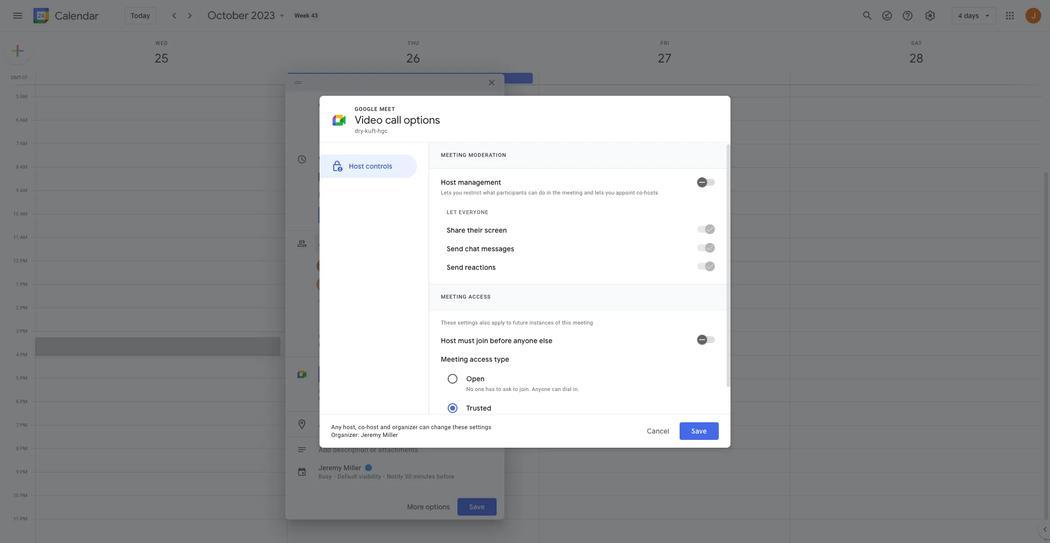 Task type: locate. For each thing, give the bounding box(es) containing it.
1 vertical spatial 6
[[16, 399, 19, 405]]

appointment schedule button
[[375, 125, 458, 143]]

1 vertical spatial 9
[[16, 470, 19, 475]]

october 2023
[[207, 9, 275, 23]]

10 up 11 pm
[[13, 493, 19, 499]]

8 pm from the top
[[20, 423, 27, 428]]

7 am from the top
[[20, 235, 27, 240]]

5
[[16, 94, 19, 99], [16, 376, 19, 381]]

pm down 8 pm
[[20, 470, 27, 475]]

0 vertical spatial 5
[[16, 94, 19, 99]]

9
[[16, 188, 19, 193], [16, 470, 19, 475]]

2 am from the top
[[20, 117, 27, 123]]

1 5 from the top
[[16, 94, 19, 99]]

1 7 from the top
[[16, 141, 19, 146]]

1 9 from the top
[[16, 188, 19, 193]]

10 pm from the top
[[20, 470, 27, 475]]

1 vertical spatial 8
[[16, 446, 19, 452]]

pm right '4'
[[20, 352, 27, 358]]

time
[[347, 211, 362, 220]]

5 down '4'
[[16, 376, 19, 381]]

10 for 10 am
[[13, 211, 19, 217]]

cell
[[36, 73, 287, 85], [539, 73, 790, 85], [790, 73, 1042, 85]]

event
[[322, 130, 341, 138]]

pm right 12
[[20, 258, 27, 264]]

2 7 from the top
[[16, 423, 19, 428]]

5 pm from the top
[[20, 352, 27, 358]]

2 11 from the top
[[13, 517, 19, 522]]

pm up 9 pm
[[20, 446, 27, 452]]

pm for 7 pm
[[20, 423, 27, 428]]

1 am from the top
[[20, 94, 27, 99]]

am down 9 am
[[20, 211, 27, 217]]

2 pm
[[16, 305, 27, 311]]

9 up the "10 am"
[[16, 188, 19, 193]]

8 am
[[16, 164, 27, 170]]

6 down 5 am
[[16, 117, 19, 123]]

2 6 from the top
[[16, 399, 19, 405]]

pm for 6 pm
[[20, 399, 27, 405]]

6 for 6 pm
[[16, 399, 19, 405]]

6 am from the top
[[20, 211, 27, 217]]

2 9 from the top
[[16, 470, 19, 475]]

9 pm from the top
[[20, 446, 27, 452]]

0 vertical spatial 7
[[16, 141, 19, 146]]

3 pm
[[16, 329, 27, 334]]

4 pm
[[16, 352, 27, 358]]

october 2023 button
[[203, 9, 291, 23]]

pm right the 3
[[20, 329, 27, 334]]

1 11 from the top
[[13, 235, 19, 240]]

7 pm from the top
[[20, 399, 27, 405]]

5 am from the top
[[20, 188, 27, 193]]

10 up 11 am
[[13, 211, 19, 217]]

1 8 from the top
[[16, 164, 19, 170]]

pm up 7 pm
[[20, 399, 27, 405]]

am for 9 am
[[20, 188, 27, 193]]

4 pm from the top
[[20, 329, 27, 334]]

11 for 11 am
[[13, 235, 19, 240]]

pm for 4 pm
[[20, 352, 27, 358]]

1 vertical spatial 11
[[13, 517, 19, 522]]

jeremy miller, organizer tree item
[[315, 256, 497, 277]]

9 am
[[16, 188, 27, 193]]

10 for 10 pm
[[13, 493, 19, 499]]

am for 5 am
[[20, 94, 27, 99]]

calendar
[[55, 9, 99, 23]]

find
[[326, 211, 340, 220]]

pm down 9 pm
[[20, 493, 27, 499]]

9 pm
[[16, 470, 27, 475]]

1 vertical spatial 5
[[16, 376, 19, 381]]

8 down 7 pm
[[16, 446, 19, 452]]

2 8 from the top
[[16, 446, 19, 452]]

pm down 10 pm on the bottom left
[[20, 517, 27, 522]]

calendar heading
[[53, 9, 99, 23]]

up
[[319, 396, 326, 403]]

study button
[[287, 73, 533, 84]]

7 down 6 am
[[16, 141, 19, 146]]

2 10 from the top
[[13, 493, 19, 499]]

am up 9 am
[[20, 164, 27, 170]]

12 pm from the top
[[20, 517, 27, 522]]

calendar element
[[31, 6, 99, 27]]

8 up 9 am
[[16, 164, 19, 170]]

5 down "gmt-"
[[16, 94, 19, 99]]

guests invited to this event. tree
[[315, 256, 497, 293]]

7 pm
[[16, 423, 27, 428]]

7 am
[[16, 141, 27, 146]]

7 up 8 pm
[[16, 423, 19, 428]]

0 vertical spatial 11
[[13, 235, 19, 240]]

pm up 8 pm
[[20, 423, 27, 428]]

pm right the 1
[[20, 282, 27, 287]]

1 vertical spatial 7
[[16, 423, 19, 428]]

9 for 9 am
[[16, 188, 19, 193]]

07
[[22, 75, 27, 80]]

meet.google.com/dry-
[[319, 388, 376, 394]]

11 for 11 pm
[[13, 517, 19, 522]]

a
[[342, 211, 346, 220]]

8 for 8 pm
[[16, 446, 19, 452]]

11 pm from the top
[[20, 493, 27, 499]]

pm right 2
[[20, 305, 27, 311]]

11 up 12
[[13, 235, 19, 240]]

11
[[13, 235, 19, 240], [13, 517, 19, 522]]

week 43
[[295, 12, 318, 19]]

11 down 10 pm on the bottom left
[[13, 517, 19, 522]]

3 pm from the top
[[20, 305, 27, 311]]

–
[[425, 156, 430, 163]]

4 am from the top
[[20, 164, 27, 170]]

pm for 11 pm
[[20, 517, 27, 522]]

1 pm
[[16, 282, 27, 287]]

10 pm
[[13, 493, 27, 499]]

8 pm
[[16, 446, 27, 452]]

3 cell from the left
[[790, 73, 1042, 85]]

7
[[16, 141, 19, 146], [16, 423, 19, 428]]

8
[[16, 164, 19, 170], [16, 446, 19, 452]]

pm for 5 pm
[[20, 376, 27, 381]]

3 am from the top
[[20, 141, 27, 146]]

tab list
[[293, 125, 497, 143]]

1 10 from the top
[[13, 211, 19, 217]]

6 pm from the top
[[20, 376, 27, 381]]

6 for 6 am
[[16, 117, 19, 123]]

pm up 6 pm on the bottom of the page
[[20, 376, 27, 381]]

9 up 10 pm on the bottom left
[[16, 470, 19, 475]]

100
[[334, 396, 344, 403]]

12 pm
[[13, 258, 27, 264]]

0 vertical spatial 8
[[16, 164, 19, 170]]

6 down "5 pm"
[[16, 399, 19, 405]]

10
[[13, 211, 19, 217], [13, 493, 19, 499]]

am
[[20, 94, 27, 99], [20, 117, 27, 123], [20, 141, 27, 146], [20, 164, 27, 170], [20, 188, 27, 193], [20, 211, 27, 217], [20, 235, 27, 240]]

5 pm
[[16, 376, 27, 381]]

am down 07
[[20, 94, 27, 99]]

0 vertical spatial 6
[[16, 117, 19, 123]]

0 vertical spatial 9
[[16, 188, 19, 193]]

1 vertical spatial 10
[[13, 493, 19, 499]]

am down the 8 am
[[20, 188, 27, 193]]

to
[[327, 396, 332, 403]]

6
[[16, 117, 19, 123], [16, 399, 19, 405]]

to element
[[425, 156, 430, 163]]

task button
[[349, 125, 371, 143]]

am up 12 pm
[[20, 235, 27, 240]]

0 vertical spatial 10
[[13, 211, 19, 217]]

pm
[[20, 258, 27, 264], [20, 282, 27, 287], [20, 305, 27, 311], [20, 329, 27, 334], [20, 352, 27, 358], [20, 376, 27, 381], [20, 399, 27, 405], [20, 423, 27, 428], [20, 446, 27, 452], [20, 470, 27, 475], [20, 493, 27, 499], [20, 517, 27, 522]]

hgc
[[388, 388, 398, 394]]

1 pm from the top
[[20, 258, 27, 264]]

am for 8 am
[[20, 164, 27, 170]]

1 6 from the top
[[16, 117, 19, 123]]

6 am
[[16, 117, 27, 123]]

2 pm from the top
[[20, 282, 27, 287]]

2 5 from the top
[[16, 376, 19, 381]]

time zone button
[[356, 168, 396, 186]]

am down 6 am
[[20, 141, 27, 146]]

time zone
[[360, 173, 392, 181]]

am up 7 am
[[20, 117, 27, 123]]

11 am
[[13, 235, 27, 240]]



Task type: describe. For each thing, give the bounding box(es) containing it.
5 am
[[16, 94, 27, 99]]

6 pm
[[16, 399, 27, 405]]

find a time
[[326, 211, 362, 220]]

9 for 9 pm
[[16, 470, 19, 475]]

am for 6 am
[[20, 117, 27, 123]]

1
[[16, 282, 19, 287]]

week
[[295, 12, 310, 19]]

1 cell from the left
[[36, 73, 287, 85]]

4
[[16, 352, 19, 358]]

pm for 12 pm
[[20, 258, 27, 264]]

kuft-
[[376, 388, 388, 394]]

pm for 8 pm
[[20, 446, 27, 452]]

am for 10 am
[[20, 211, 27, 217]]

pm for 10 pm
[[20, 493, 27, 499]]

Add title text field
[[319, 101, 497, 116]]

connections
[[361, 396, 393, 403]]

october
[[207, 9, 249, 23]]

today
[[131, 11, 150, 20]]

meet.google.com/dry-kuft-hgc up to 100 guest connections
[[319, 388, 398, 403]]

pm for 1 pm
[[20, 282, 27, 287]]

guest
[[345, 396, 360, 403]]

tim burton tree item
[[315, 277, 497, 293]]

appointment
[[379, 130, 422, 138]]

tab list containing event
[[293, 125, 497, 143]]

3
[[16, 329, 19, 334]]

time
[[360, 173, 375, 181]]

12
[[13, 258, 19, 264]]

all day
[[332, 173, 352, 181]]

study grid
[[0, 32, 1050, 544]]

7 for 7 pm
[[16, 423, 19, 428]]

2023
[[251, 9, 275, 23]]

appointment schedule
[[379, 130, 454, 138]]

gmt-
[[11, 75, 22, 80]]

task
[[353, 130, 367, 138]]

8 for 8 am
[[16, 164, 19, 170]]

study
[[300, 75, 315, 82]]

2
[[16, 305, 19, 311]]

*
[[319, 298, 321, 305]]

5 for 5 am
[[16, 94, 19, 99]]

5 for 5 pm
[[16, 376, 19, 381]]

11 pm
[[13, 517, 27, 522]]

today button
[[124, 7, 156, 24]]

schedule
[[424, 130, 454, 138]]

7 for 7 am
[[16, 141, 19, 146]]

pm for 9 pm
[[20, 470, 27, 475]]

43
[[311, 12, 318, 19]]

study row
[[31, 73, 1050, 85]]

find a time button
[[319, 206, 370, 224]]

day
[[341, 173, 352, 181]]

all
[[332, 173, 340, 181]]

2 cell from the left
[[539, 73, 790, 85]]

gmt-07
[[11, 75, 27, 80]]

zone
[[377, 173, 392, 181]]

10 am
[[13, 211, 27, 217]]

pm for 3 pm
[[20, 329, 27, 334]]

am for 7 am
[[20, 141, 27, 146]]

event button
[[319, 125, 345, 143]]

am for 11 am
[[20, 235, 27, 240]]

pm for 2 pm
[[20, 305, 27, 311]]



Task type: vqa. For each thing, say whether or not it's contained in the screenshot.
14 ELEMENT
no



